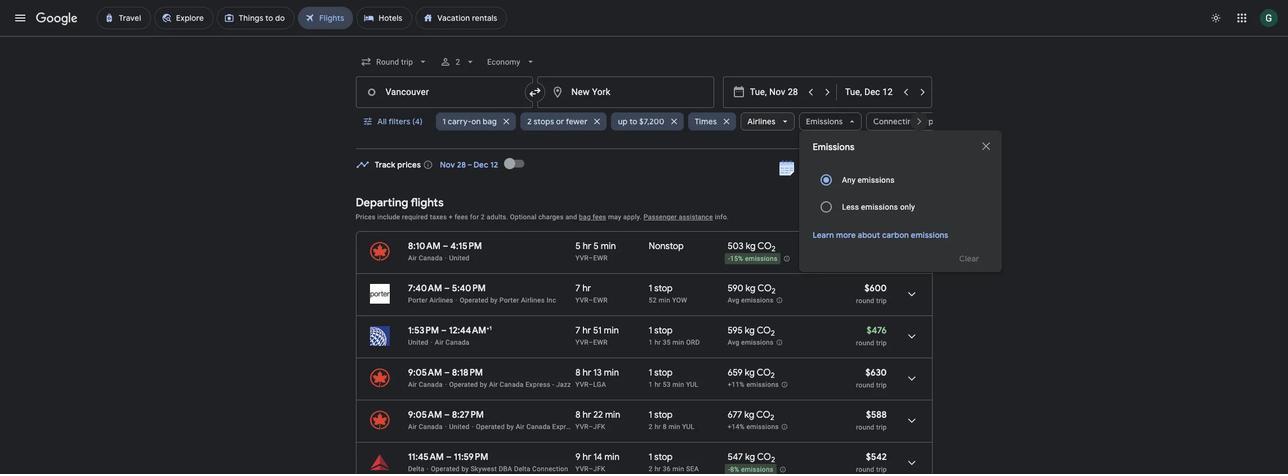 Task type: describe. For each thing, give the bounding box(es) containing it.
carry-
[[448, 117, 472, 127]]

trip for $476
[[876, 340, 887, 348]]

air canada down 1:53 pm – 12:44 am + 1
[[435, 339, 470, 347]]

$588
[[866, 410, 887, 421]]

include
[[377, 214, 400, 221]]

emissions right carbon
[[911, 230, 949, 241]]

Departure time: 1:53 PM. text field
[[408, 326, 439, 337]]

round for $600
[[856, 297, 875, 305]]

min inside 1 stop 2 hr 36 min sea
[[673, 466, 685, 474]]

2 inside 659 kg co 2
[[771, 371, 775, 381]]

11:59 pm
[[454, 452, 488, 464]]

none text field inside search field
[[537, 77, 714, 108]]

emissions down 547 kg co 2
[[741, 467, 774, 474]]

11:45 am
[[408, 452, 444, 464]]

– up porter airlines
[[444, 283, 450, 295]]

emissions down 503 kg co 2
[[745, 255, 778, 263]]

5 hr 5 min yvr – ewr
[[576, 241, 616, 263]]

swap origin and destination. image
[[528, 86, 542, 99]]

yow
[[672, 297, 687, 305]]

595 kg co 2
[[728, 326, 775, 339]]

yvr inside '7 hr yvr – ewr'
[[576, 297, 589, 305]]

operated by skywest dba delta connection
[[431, 466, 568, 474]]

2 stops or fewer
[[527, 117, 588, 127]]

590
[[728, 283, 744, 295]]

51
[[593, 326, 602, 337]]

Arrival time: 8:27 PM. text field
[[452, 410, 484, 421]]

0 horizontal spatial jazz
[[556, 381, 571, 389]]

35
[[663, 339, 671, 347]]

1 horizontal spatial jazz
[[583, 424, 598, 432]]

2 inside 595 kg co 2
[[771, 329, 775, 339]]

yul for 659
[[686, 381, 699, 389]]

Arrival time: 5:40 PM. text field
[[452, 283, 486, 295]]

630 US dollars text field
[[866, 368, 887, 379]]

0 horizontal spatial airlines
[[430, 297, 453, 305]]

1 stop flight. element for 8 hr 13 min
[[649, 368, 673, 381]]

filters
[[388, 117, 410, 127]]

Departure time: 9:05 AM. text field
[[408, 410, 442, 421]]

date
[[800, 163, 818, 174]]

+14% emissions
[[728, 424, 779, 432]]

1 stop flight. element for 9 hr 14 min
[[649, 452, 673, 465]]

min inside 1 stop 1 hr 35 min ord
[[673, 339, 685, 347]]

kg for 503
[[746, 241, 756, 252]]

8:10 am – 4:15 pm
[[408, 241, 482, 252]]

emissions left only
[[861, 203, 898, 212]]

15%
[[730, 255, 743, 263]]

Departure time: 11:45 AM. text field
[[408, 452, 444, 464]]

503 kg co 2
[[728, 241, 776, 254]]

emissions inside emissions popup button
[[806, 117, 843, 127]]

emissions down 677 kg co 2
[[747, 424, 779, 432]]

lga
[[593, 381, 606, 389]]

to
[[630, 117, 638, 127]]

1 vertical spatial  image
[[427, 466, 429, 474]]

find the best price region
[[356, 150, 933, 188]]

only
[[900, 203, 915, 212]]

– left arrival time: 8:18 pm. text box
[[444, 368, 450, 379]]

co for 590
[[758, 283, 772, 295]]

layover (1 of 1) is a 2 hr 8 min layover at montréal-pierre elliott trudeau international airport in montreal. element
[[649, 423, 722, 432]]

operated down 8:18 pm
[[449, 381, 478, 389]]

1 fees from the left
[[455, 214, 468, 221]]

7 for 7 hr 51 min
[[576, 326, 581, 337]]

by down arrival time: 11:59 pm. text field
[[462, 466, 469, 474]]

1 horizontal spatial airlines
[[521, 297, 545, 305]]

by up "dba"
[[507, 424, 514, 432]]

2 inside 503 kg co 2
[[772, 245, 776, 254]]

$600
[[865, 283, 887, 295]]

layover (1 of 1) is a 2 hr 36 min layover at seattle-tacoma international airport in seattle. element
[[649, 465, 722, 474]]

dba
[[499, 466, 512, 474]]

2 inside popup button
[[527, 117, 532, 127]]

departing flights main content
[[356, 150, 933, 475]]

all filters (4)
[[377, 117, 422, 127]]

1 for 1 stop 1 hr 53 min yul
[[649, 368, 652, 379]]

fewer
[[566, 117, 588, 127]]

36
[[663, 466, 671, 474]]

Departure time: 8:10 AM. text field
[[408, 241, 441, 252]]

leaves vancouver international airport at 8:10 am on tuesday, november 28 and arrives at newark liberty international airport at 4:15 pm on tuesday, november 28. element
[[408, 241, 482, 252]]

13
[[594, 368, 602, 379]]

operated down leaves vancouver international airport at 11:45 am on tuesday, november 28 and arrives at john f. kennedy international airport at 11:59 pm on tuesday, november 28. element
[[431, 466, 460, 474]]

0 vertical spatial operated by air canada express - jazz
[[449, 381, 571, 389]]

22
[[594, 410, 603, 421]]

connection
[[532, 466, 568, 474]]

round for $630
[[856, 382, 875, 390]]

28 – dec
[[457, 160, 489, 170]]

9:05 am for 9:05 am – 8:27 pm
[[408, 410, 442, 421]]

7 hr yvr – ewr
[[576, 283, 608, 305]]

operated by porter airlines inc
[[460, 297, 556, 305]]

hr inside 9 hr 14 min yvr – jfk
[[583, 452, 591, 464]]

9 hr 14 min yvr – jfk
[[576, 452, 620, 474]]

hr inside 1 stop 2 hr 8 min yul
[[655, 424, 661, 432]]

2 button
[[435, 48, 480, 75]]

677
[[728, 410, 742, 421]]

avg emissions for 590
[[728, 297, 774, 305]]

prices include required taxes + fees for 2 adults. optional charges and bag fees may apply. passenger assistance
[[356, 214, 713, 221]]

carbon
[[882, 230, 909, 241]]

total duration 7 hr 51 min. element
[[576, 326, 649, 339]]

2 inside popup button
[[456, 57, 460, 66]]

677 kg co 2
[[728, 410, 775, 423]]

inc
[[547, 297, 556, 305]]

8:18 pm
[[452, 368, 483, 379]]

$600 round trip
[[856, 283, 887, 305]]

hr inside '7 hr yvr – ewr'
[[583, 283, 591, 295]]

1 stop 52 min yow
[[649, 283, 687, 305]]

2 stops or fewer button
[[521, 108, 607, 135]]

none search field containing emissions
[[356, 48, 1002, 273]]

8:10 am
[[408, 241, 441, 252]]

operated down 5:40 pm
[[460, 297, 489, 305]]

total duration 9 hr 14 min. element
[[576, 452, 649, 465]]

1 stop 2 hr 8 min yul
[[649, 410, 695, 432]]

emissions up less emissions only
[[858, 176, 895, 185]]

min inside 1 stop 1 hr 53 min yul
[[673, 381, 685, 389]]

leaves vancouver international airport at 9:05 am on tuesday, november 28 and arrives at laguardia airport at 8:18 pm on tuesday, november 28. element
[[408, 368, 483, 379]]

– inside 7 hr 51 min yvr – ewr
[[589, 339, 593, 347]]

stop for 7 hr
[[655, 283, 673, 295]]

14
[[594, 452, 603, 464]]

-15% emissions
[[728, 255, 778, 263]]

co for 547
[[757, 452, 771, 464]]

less emissions only
[[842, 203, 915, 212]]

+14%
[[728, 424, 745, 432]]

– inside 1:53 pm – 12:44 am + 1
[[441, 326, 447, 337]]

7 hr 51 min yvr – ewr
[[576, 326, 619, 347]]

united for 8:10 am
[[449, 255, 470, 263]]

flights
[[411, 196, 444, 210]]

- down 503
[[728, 255, 730, 263]]

Departure time: 9:05 AM. text field
[[408, 368, 442, 379]]

661 US dollars text field
[[868, 241, 887, 252]]

$630
[[866, 368, 887, 379]]

flight details. leaves vancouver international airport at 7:40 am on tuesday, november 28 and arrives at newark liberty international airport at 5:40 pm on tuesday, november 28. image
[[898, 281, 925, 308]]

nov 28 – dec 12
[[440, 160, 498, 170]]

2 fees from the left
[[593, 214, 606, 221]]

– left 4:15 pm text field
[[443, 241, 448, 252]]

all
[[377, 117, 387, 127]]

1 vertical spatial emissions
[[813, 142, 855, 153]]

1 for 1 stop 2 hr 8 min yul
[[649, 410, 652, 421]]

taxes
[[430, 214, 447, 221]]

flight details. leaves vancouver international airport at 11:45 am on tuesday, november 28 and arrives at john f. kennedy international airport at 11:59 pm on tuesday, november 28. image
[[898, 450, 925, 475]]

hr inside 8 hr 13 min yvr – lga
[[583, 368, 591, 379]]

min inside 8 hr 13 min yvr – lga
[[604, 368, 619, 379]]

542 US dollars text field
[[866, 452, 887, 464]]

nov
[[440, 160, 455, 170]]

jfk for 22
[[593, 424, 606, 432]]

hr inside 5 hr 5 min yvr – ewr
[[583, 241, 592, 252]]

1 left 35
[[649, 339, 653, 347]]

1:53 pm
[[408, 326, 439, 337]]

1 vertical spatial operated by air canada express - jazz
[[476, 424, 598, 432]]

9:05 am for 9:05 am – 8:18 pm
[[408, 368, 442, 379]]

about
[[858, 230, 880, 241]]

up to $7,200 button
[[611, 108, 684, 135]]

any
[[842, 176, 856, 185]]

layover (1 of 1) is a 1 hr 53 min layover at montréal-pierre elliott trudeau international airport in montreal. element
[[649, 381, 722, 390]]

Arrival time: 4:15 PM. text field
[[451, 241, 482, 252]]

$588 round trip
[[856, 410, 887, 432]]

flight details. leaves vancouver international airport at 9:05 am on tuesday, november 28 and arrives at john f. kennedy international airport at 8:27 pm on tuesday, november 28. image
[[898, 408, 925, 435]]

Return text field
[[845, 77, 897, 108]]

5:40 pm
[[452, 283, 486, 295]]

1:53 pm – 12:44 am + 1
[[408, 325, 492, 337]]

- left 8 hr 13 min yvr – lga
[[552, 381, 554, 389]]

- up 9
[[579, 424, 581, 432]]

2 porter from the left
[[500, 297, 519, 305]]

8:27 pm
[[452, 410, 484, 421]]

min inside 7 hr 51 min yvr – ewr
[[604, 326, 619, 337]]

porter airlines
[[408, 297, 453, 305]]

bag fees button
[[579, 214, 606, 221]]

date grid button
[[771, 158, 844, 179]]

0 horizontal spatial express
[[526, 381, 551, 389]]

- down "547"
[[728, 467, 730, 474]]

1 for 1 stop 2 hr 36 min sea
[[649, 452, 652, 464]]

total duration 8 hr 22 min. element
[[576, 410, 649, 423]]

588 US dollars text field
[[866, 410, 887, 421]]

7:40 am
[[408, 283, 442, 295]]

659
[[728, 368, 743, 379]]

1 horizontal spatial express
[[552, 424, 577, 432]]

trip for $542
[[876, 466, 887, 474]]

passenger
[[644, 214, 677, 221]]

apply.
[[623, 214, 642, 221]]

loading results progress bar
[[0, 36, 1288, 38]]

avg emissions for 595
[[728, 339, 774, 347]]

stop for 9 hr 14 min
[[655, 452, 673, 464]]

stop for 8 hr 13 min
[[655, 368, 673, 379]]

1 for 1 stop 52 min yow
[[649, 283, 652, 295]]

jfk for 14
[[593, 466, 606, 474]]

2 inside 1 stop 2 hr 36 min sea
[[649, 466, 653, 474]]

+ inside 1:53 pm – 12:44 am + 1
[[486, 325, 490, 332]]

1 horizontal spatial  image
[[472, 424, 474, 432]]

bag inside departing flights main content
[[579, 214, 591, 221]]

min inside 1 stop 52 min yow
[[659, 297, 671, 305]]

1 stop flight. element for 7 hr
[[649, 283, 673, 296]]



Task type: vqa. For each thing, say whether or not it's contained in the screenshot.
Thu, Aug 8 element
no



Task type: locate. For each thing, give the bounding box(es) containing it.
1 vertical spatial  image
[[431, 339, 433, 347]]

7 for 7 hr
[[576, 283, 581, 295]]

1 stop flight. element for 7 hr 51 min
[[649, 326, 673, 339]]

5 yvr from the top
[[576, 424, 589, 432]]

1 vertical spatial jfk
[[593, 466, 606, 474]]

avg for 590
[[728, 297, 740, 305]]

0 vertical spatial ewr
[[593, 255, 608, 263]]

53
[[663, 381, 671, 389]]

kg right "590"
[[746, 283, 756, 295]]

– inside 9 hr 14 min yvr – jfk
[[589, 466, 593, 474]]

co up -8% emissions on the right bottom of page
[[757, 452, 771, 464]]

0 vertical spatial avg
[[728, 297, 740, 305]]

$7,200
[[639, 117, 665, 127]]

600 US dollars text field
[[865, 283, 887, 295]]

min
[[601, 241, 616, 252], [659, 297, 671, 305], [604, 326, 619, 337], [673, 339, 685, 347], [604, 368, 619, 379], [673, 381, 685, 389], [605, 410, 620, 421], [669, 424, 681, 432], [605, 452, 620, 464], [673, 466, 685, 474]]

co for 595
[[757, 326, 771, 337]]

1 stop from the top
[[655, 283, 673, 295]]

required
[[402, 214, 428, 221]]

yvr up 9
[[576, 424, 589, 432]]

jfk down 22
[[593, 424, 606, 432]]

optional
[[510, 214, 537, 221]]

5 1 stop flight. element from the top
[[649, 452, 673, 465]]

(4)
[[412, 117, 422, 127]]

times button
[[688, 108, 736, 135]]

1 stop flight. element down the 53
[[649, 410, 673, 423]]

8 inside 8 hr 22 min yvr – jfk
[[576, 410, 581, 421]]

learn more about carbon emissions link
[[813, 230, 949, 241]]

1 inside 1 stop 52 min yow
[[649, 283, 652, 295]]

2 vertical spatial united
[[449, 424, 470, 432]]

air canada
[[408, 255, 443, 263], [435, 339, 470, 347], [408, 381, 443, 389], [408, 424, 443, 432]]

+ right taxes
[[449, 214, 453, 221]]

trip down the $630 text box
[[876, 382, 887, 390]]

min down may
[[601, 241, 616, 252]]

ewr inside '7 hr yvr – ewr'
[[593, 297, 608, 305]]

co inside 547 kg co 2
[[757, 452, 771, 464]]

0 vertical spatial express
[[526, 381, 551, 389]]

air canada for 8:27 pm
[[408, 424, 443, 432]]

min inside 8 hr 22 min yvr – jfk
[[605, 410, 620, 421]]

trip for $630
[[876, 382, 887, 390]]

1 vertical spatial bag
[[579, 214, 591, 221]]

yvr for 8 hr 13 min
[[576, 381, 589, 389]]

0 horizontal spatial fees
[[455, 214, 468, 221]]

0 horizontal spatial bag
[[483, 117, 497, 127]]

hr inside 7 hr 51 min yvr – ewr
[[583, 326, 591, 337]]

air canada for 8:18 pm
[[408, 381, 443, 389]]

1 vertical spatial express
[[552, 424, 577, 432]]

hr right 9
[[583, 452, 591, 464]]

total duration 8 hr 13 min. element
[[576, 368, 649, 381]]

476 US dollars text field
[[867, 326, 887, 337]]

kg for 595
[[745, 326, 755, 337]]

547
[[728, 452, 743, 464]]

stop inside 1 stop 52 min yow
[[655, 283, 673, 295]]

1 horizontal spatial 5
[[594, 241, 599, 252]]

operated by air canada express - jazz down arrival time: 8:18 pm. text box
[[449, 381, 571, 389]]

trip inside $476 round trip
[[876, 340, 887, 348]]

min inside 1 stop 2 hr 8 min yul
[[669, 424, 681, 432]]

hr inside 1 stop 1 hr 53 min yul
[[655, 381, 661, 389]]

8 hr 22 min yvr – jfk
[[576, 410, 620, 432]]

stop inside 1 stop 2 hr 8 min yul
[[655, 410, 673, 421]]

air canada down departure time: 8:10 am. text box
[[408, 255, 443, 263]]

1 vertical spatial ewr
[[593, 297, 608, 305]]

trip for $588
[[876, 424, 887, 432]]

2 inside 1 stop 2 hr 8 min yul
[[649, 424, 653, 432]]

round inside '$588 round trip'
[[856, 424, 875, 432]]

2 inside 677 kg co 2
[[771, 414, 775, 423]]

– down total duration 9 hr 14 min. "element"
[[589, 466, 593, 474]]

Departure time: 7:40 AM. text field
[[408, 283, 442, 295]]

7 down 5 hr 5 min yvr – ewr
[[576, 283, 581, 295]]

yvr down 9
[[576, 466, 589, 474]]

min right "13"
[[604, 368, 619, 379]]

1 stop flight. element up the 53
[[649, 368, 673, 381]]

min right 36
[[673, 466, 685, 474]]

1 vertical spatial +
[[486, 325, 490, 332]]

+
[[449, 214, 453, 221], [486, 325, 490, 332]]

None field
[[356, 52, 433, 72], [483, 52, 541, 72], [356, 52, 433, 72], [483, 52, 541, 72]]

659 kg co 2
[[728, 368, 775, 381]]

1 horizontal spatial  image
[[456, 297, 458, 305]]

 image down leaves vancouver international airport at 7:40 am on tuesday, november 28 and arrives at newark liberty international airport at 5:40 pm on tuesday, november 28. element
[[456, 297, 458, 305]]

7 inside '7 hr yvr – ewr'
[[576, 283, 581, 295]]

avg down the 595
[[728, 339, 740, 347]]

503
[[728, 241, 744, 252]]

kg for 659
[[745, 368, 755, 379]]

kg inside 590 kg co 2
[[746, 283, 756, 295]]

3 ewr from the top
[[593, 339, 608, 347]]

min right 51
[[604, 326, 619, 337]]

trip down the $600 in the right of the page
[[876, 297, 887, 305]]

less
[[842, 203, 859, 212]]

1 vertical spatial yul
[[682, 424, 695, 432]]

1 avg emissions from the top
[[728, 297, 774, 305]]

united down 8:27 pm
[[449, 424, 470, 432]]

by up "arrival time: 12:44 am on  wednesday, november 29." text field
[[491, 297, 498, 305]]

round for $588
[[856, 424, 875, 432]]

0 vertical spatial jazz
[[556, 381, 571, 389]]

trip down $476 text box
[[876, 340, 887, 348]]

– left 11:59 pm on the left bottom
[[446, 452, 452, 464]]

6 yvr from the top
[[576, 466, 589, 474]]

9:05 am up 9:05 am text box
[[408, 368, 442, 379]]

1 horizontal spatial porter
[[500, 297, 519, 305]]

track prices
[[375, 160, 421, 170]]

min inside 9 hr 14 min yvr – jfk
[[605, 452, 620, 464]]

 image down the 1:53 pm
[[431, 339, 433, 347]]

$661
[[868, 241, 887, 252]]

emissions
[[806, 117, 843, 127], [813, 142, 855, 153]]

ewr down total duration 5 hr 5 min. 'element'
[[593, 255, 608, 263]]

yul inside 1 stop 1 hr 53 min yul
[[686, 381, 699, 389]]

yul
[[686, 381, 699, 389], [682, 424, 695, 432]]

1 stop 1 hr 35 min ord
[[649, 326, 700, 347]]

1 stop flight. element for 8 hr 22 min
[[649, 410, 673, 423]]

avg emissions down 590 kg co 2
[[728, 297, 774, 305]]

total duration 7 hr. element
[[576, 283, 649, 296]]

round down the $630
[[856, 382, 875, 390]]

layover (1 of 1) is a 1 hr 35 min layover at o'hare international airport in chicago. element
[[649, 339, 722, 348]]

prices
[[397, 160, 421, 170]]

co up +14% emissions
[[757, 410, 771, 421]]

0 vertical spatial united
[[449, 255, 470, 263]]

any emissions
[[842, 176, 895, 185]]

4 trip from the top
[[876, 424, 887, 432]]

$476 round trip
[[856, 326, 887, 348]]

0 vertical spatial  image
[[472, 424, 474, 432]]

 image down 8:27 pm
[[472, 424, 474, 432]]

$542 round trip
[[856, 452, 887, 474]]

emissions down 595 kg co 2
[[741, 339, 774, 347]]

0 horizontal spatial +
[[449, 214, 453, 221]]

hr left 51
[[583, 326, 591, 337]]

up to $7,200
[[618, 117, 665, 127]]

kg for 677
[[745, 410, 755, 421]]

airlines left inc
[[521, 297, 545, 305]]

0 horizontal spatial  image
[[427, 466, 429, 474]]

0 vertical spatial  image
[[456, 297, 458, 305]]

1 for 1 carry-on bag
[[443, 117, 446, 127]]

avg emissions down 595 kg co 2
[[728, 339, 774, 347]]

ewr inside 7 hr 51 min yvr – ewr
[[593, 339, 608, 347]]

0 horizontal spatial  image
[[431, 339, 433, 347]]

2 vertical spatial ewr
[[593, 339, 608, 347]]

3 yvr from the top
[[576, 339, 589, 347]]

1 inside popup button
[[443, 117, 446, 127]]

1 horizontal spatial delta
[[514, 466, 531, 474]]

1 ewr from the top
[[593, 255, 608, 263]]

kg right the 595
[[745, 326, 755, 337]]

yvr inside 7 hr 51 min yvr – ewr
[[576, 339, 589, 347]]

2 ewr from the top
[[593, 297, 608, 305]]

united down the 1:53 pm
[[408, 339, 429, 347]]

2
[[456, 57, 460, 66], [527, 117, 532, 127], [481, 214, 485, 221], [772, 245, 776, 254], [772, 287, 776, 296], [771, 329, 775, 339], [771, 371, 775, 381], [771, 414, 775, 423], [649, 424, 653, 432], [771, 456, 775, 465], [649, 466, 653, 474]]

stop inside 1 stop 1 hr 53 min yul
[[655, 368, 673, 379]]

4 yvr from the top
[[576, 381, 589, 389]]

flight details. leaves vancouver international airport at 9:05 am on tuesday, november 28 and arrives at laguardia airport at 8:18 pm on tuesday, november 28. image
[[898, 366, 925, 393]]

track
[[375, 160, 396, 170]]

united for 9:05 am
[[449, 424, 470, 432]]

min up 1 stop 2 hr 36 min sea
[[669, 424, 681, 432]]

co
[[758, 241, 772, 252], [758, 283, 772, 295], [757, 326, 771, 337], [757, 368, 771, 379], [757, 410, 771, 421], [757, 452, 771, 464]]

2 avg emissions from the top
[[728, 339, 774, 347]]

– down total duration 8 hr 22 min. element
[[589, 424, 593, 432]]

bag right on on the left top
[[483, 117, 497, 127]]

yvr inside 8 hr 13 min yvr – lga
[[576, 381, 589, 389]]

canada
[[419, 255, 443, 263], [446, 339, 470, 347], [419, 381, 443, 389], [500, 381, 524, 389], [419, 424, 443, 432], [527, 424, 551, 432]]

yvr for 9 hr 14 min
[[576, 466, 589, 474]]

kg inside 595 kg co 2
[[745, 326, 755, 337]]

connecting
[[874, 117, 917, 127]]

1 inside 1 stop 2 hr 36 min sea
[[649, 452, 652, 464]]

0 vertical spatial +
[[449, 214, 453, 221]]

None text field
[[356, 77, 533, 108]]

– down 'total duration 7 hr.' element
[[589, 297, 593, 305]]

1 up 'layover (1 of 1) is a 2 hr 8 min layover at montréal-pierre elliott trudeau international airport in montreal.' element
[[649, 410, 652, 421]]

united
[[449, 255, 470, 263], [408, 339, 429, 347], [449, 424, 470, 432]]

$630 round trip
[[856, 368, 887, 390]]

passenger assistance button
[[644, 214, 713, 221]]

learn more about carbon emissions
[[813, 230, 949, 241]]

trip inside $600 round trip
[[876, 297, 887, 305]]

emissions down 590 kg co 2
[[741, 297, 774, 305]]

co right the 595
[[757, 326, 771, 337]]

connecting airports
[[874, 117, 949, 127]]

co inside 590 kg co 2
[[758, 283, 772, 295]]

leaves vancouver international airport at 1:53 pm on tuesday, november 28 and arrives at newark liberty international airport at 12:44 am on wednesday, november 29. element
[[408, 325, 492, 337]]

trip for $600
[[876, 297, 887, 305]]

co for 659
[[757, 368, 771, 379]]

2 inside 590 kg co 2
[[772, 287, 776, 296]]

leaves vancouver international airport at 7:40 am on tuesday, november 28 and arrives at newark liberty international airport at 5:40 pm on tuesday, november 28. element
[[408, 283, 486, 295]]

trip inside '$588 round trip'
[[876, 424, 887, 432]]

9:05 am – 8:27 pm
[[408, 410, 484, 421]]

0 vertical spatial yul
[[686, 381, 699, 389]]

yul inside 1 stop 2 hr 8 min yul
[[682, 424, 695, 432]]

0 vertical spatial bag
[[483, 117, 497, 127]]

operated by air canada express - jazz
[[449, 381, 571, 389], [476, 424, 598, 432]]

emissions
[[858, 176, 895, 185], [861, 203, 898, 212], [911, 230, 949, 241], [745, 255, 778, 263], [741, 297, 774, 305], [741, 339, 774, 347], [747, 382, 779, 389], [747, 424, 779, 432], [741, 467, 774, 474]]

1 delta from the left
[[408, 466, 425, 474]]

date grid
[[800, 163, 835, 174]]

2 avg from the top
[[728, 339, 740, 347]]

close dialog image
[[980, 140, 993, 153]]

avg for 595
[[728, 339, 740, 347]]

stop inside 1 stop 2 hr 36 min sea
[[655, 452, 673, 464]]

1 vertical spatial 9:05 am
[[408, 410, 442, 421]]

– inside 5 hr 5 min yvr – ewr
[[589, 255, 593, 263]]

1 9:05 am from the top
[[408, 368, 442, 379]]

hr left 22
[[583, 410, 591, 421]]

+11% emissions
[[728, 382, 779, 389]]

2 vertical spatial 8
[[663, 424, 667, 432]]

2 jfk from the top
[[593, 466, 606, 474]]

kg inside 659 kg co 2
[[745, 368, 755, 379]]

layover (1 of 1) is a 52 min layover at ottawa macdonald-cartier international airport in ottawa. element
[[649, 296, 722, 305]]

co inside 677 kg co 2
[[757, 410, 771, 421]]

co for 503
[[758, 241, 772, 252]]

next image
[[906, 108, 933, 135]]

 image for 1:53 pm
[[431, 339, 433, 347]]

2 inside 547 kg co 2
[[771, 456, 775, 465]]

connecting airports button
[[867, 108, 968, 135]]

air canada down 9:05 am text field
[[408, 381, 443, 389]]

ewr for 51
[[593, 339, 608, 347]]

1 7 from the top
[[576, 283, 581, 295]]

0 horizontal spatial porter
[[408, 297, 428, 305]]

52
[[649, 297, 657, 305]]

1 stop flight. element up 36
[[649, 452, 673, 465]]

fees left for
[[455, 214, 468, 221]]

0 vertical spatial 8
[[576, 368, 581, 379]]

8 for 8 hr 22 min
[[576, 410, 581, 421]]

for
[[470, 214, 479, 221]]

– right departure time: 1:53 pm. text field
[[441, 326, 447, 337]]

yvr for 5 hr 5 min
[[576, 255, 589, 263]]

or
[[556, 117, 564, 127]]

1 stop 1 hr 53 min yul
[[649, 368, 699, 389]]

1 left the 53
[[649, 381, 653, 389]]

by down 8:18 pm
[[480, 381, 487, 389]]

– left 8:27 pm
[[444, 410, 450, 421]]

min inside 5 hr 5 min yvr – ewr
[[601, 241, 616, 252]]

round inside $600 round trip
[[856, 297, 875, 305]]

stop up the 53
[[655, 368, 673, 379]]

stop up 'layover (1 of 1) is a 2 hr 8 min layover at montréal-pierre elliott trudeau international airport in montreal.' element
[[655, 410, 673, 421]]

1 vertical spatial avg emissions
[[728, 339, 774, 347]]

1 vertical spatial avg
[[728, 339, 740, 347]]

skywest
[[471, 466, 497, 474]]

yvr down total duration 5 hr 5 min. 'element'
[[576, 255, 589, 263]]

– inside 8 hr 13 min yvr – lga
[[589, 381, 593, 389]]

2 round from the top
[[856, 340, 875, 348]]

2 delta from the left
[[514, 466, 531, 474]]

leaves vancouver international airport at 11:45 am on tuesday, november 28 and arrives at john f. kennedy international airport at 11:59 pm on tuesday, november 28. element
[[408, 452, 488, 464]]

2 1 stop flight. element from the top
[[649, 326, 673, 339]]

9:05 am down 9:05 am text field
[[408, 410, 442, 421]]

departing
[[356, 196, 408, 210]]

air canada for 4:15 pm
[[408, 255, 443, 263]]

kg inside 547 kg co 2
[[745, 452, 755, 464]]

trip inside $630 round trip
[[876, 382, 887, 390]]

8 hr 13 min yvr – lga
[[576, 368, 619, 389]]

fees
[[455, 214, 468, 221], [593, 214, 606, 221]]

hr inside 1 stop 2 hr 36 min sea
[[655, 466, 661, 474]]

$476
[[867, 326, 887, 337]]

co up -15% emissions at the bottom right of page
[[758, 241, 772, 252]]

5 stop from the top
[[655, 452, 673, 464]]

 image for 7:40 am
[[456, 297, 458, 305]]

delta right "dba"
[[514, 466, 531, 474]]

jfk inside 9 hr 14 min yvr – jfk
[[593, 466, 606, 474]]

avg down "590"
[[728, 297, 740, 305]]

ord
[[686, 339, 700, 347]]

 image
[[456, 297, 458, 305], [431, 339, 433, 347]]

hr left 36
[[655, 466, 661, 474]]

1 up the layover (1 of 1) is a 2 hr 36 min layover at seattle-tacoma international airport in seattle. element
[[649, 452, 652, 464]]

– down 51
[[589, 339, 593, 347]]

co inside 659 kg co 2
[[757, 368, 771, 379]]

4 stop from the top
[[655, 410, 673, 421]]

kg for 547
[[745, 452, 755, 464]]

7 left 51
[[576, 326, 581, 337]]

0 vertical spatial 7
[[576, 283, 581, 295]]

kg inside 503 kg co 2
[[746, 241, 756, 252]]

yul up 1 stop 2 hr 36 min sea
[[682, 424, 695, 432]]

1 1 stop flight. element from the top
[[649, 283, 673, 296]]

united down 4:15 pm
[[449, 255, 470, 263]]

2 yvr from the top
[[576, 297, 589, 305]]

min right 14
[[605, 452, 620, 464]]

emissions down 659 kg co 2
[[747, 382, 779, 389]]

yul for 677
[[682, 424, 695, 432]]

9
[[576, 452, 581, 464]]

delta
[[408, 466, 425, 474], [514, 466, 531, 474]]

airports
[[919, 117, 949, 127]]

stop for 7 hr 51 min
[[655, 326, 673, 337]]

1 avg from the top
[[728, 297, 740, 305]]

emissions option group
[[813, 167, 989, 221]]

7:40 am – 5:40 pm
[[408, 283, 486, 295]]

jfk inside 8 hr 22 min yvr – jfk
[[593, 424, 606, 432]]

1 left carry-
[[443, 117, 446, 127]]

hr left 35
[[655, 339, 661, 347]]

min right the 53
[[673, 381, 685, 389]]

round down the $600 in the right of the page
[[856, 297, 875, 305]]

kg up +14% emissions
[[745, 410, 755, 421]]

charges
[[539, 214, 564, 221]]

2 9:05 am from the top
[[408, 410, 442, 421]]

trip down "588 us dollars" text field
[[876, 424, 887, 432]]

Departure text field
[[750, 77, 802, 108]]

+ down the operated by porter airlines inc
[[486, 325, 490, 332]]

kg for 590
[[746, 283, 756, 295]]

yvr for 7 hr 51 min
[[576, 339, 589, 347]]

595
[[728, 326, 743, 337]]

2 stop from the top
[[655, 326, 673, 337]]

round for $542
[[856, 466, 875, 474]]

1 vertical spatial 7
[[576, 326, 581, 337]]

round inside $630 round trip
[[856, 382, 875, 390]]

hr inside 1 stop 1 hr 35 min ord
[[655, 339, 661, 347]]

1 yvr from the top
[[576, 255, 589, 263]]

stop inside 1 stop 1 hr 35 min ord
[[655, 326, 673, 337]]

hr down 5 hr 5 min yvr – ewr
[[583, 283, 591, 295]]

trip inside $542 round trip
[[876, 466, 887, 474]]

nonstop flight. element
[[649, 241, 684, 254]]

0 horizontal spatial delta
[[408, 466, 425, 474]]

1 up layover (1 of 1) is a 1 hr 53 min layover at montréal-pierre elliott trudeau international airport in montreal. element
[[649, 368, 652, 379]]

co inside 595 kg co 2
[[757, 326, 771, 337]]

yvr inside 5 hr 5 min yvr – ewr
[[576, 255, 589, 263]]

Arrival time: 12:44 AM on  Wednesday, November 29. text field
[[449, 325, 492, 337]]

Arrival time: 8:18 PM. text field
[[452, 368, 483, 379]]

round down $542
[[856, 466, 875, 474]]

1
[[443, 117, 446, 127], [649, 283, 652, 295], [490, 325, 492, 332], [649, 326, 652, 337], [649, 339, 653, 347], [649, 368, 652, 379], [649, 381, 653, 389], [649, 410, 652, 421], [649, 452, 652, 464]]

1 vertical spatial 8
[[576, 410, 581, 421]]

all filters (4) button
[[356, 108, 431, 135]]

7 inside 7 hr 51 min yvr – ewr
[[576, 326, 581, 337]]

1 trip from the top
[[876, 297, 887, 305]]

hr inside 8 hr 22 min yvr – jfk
[[583, 410, 591, 421]]

– inside '7 hr yvr – ewr'
[[589, 297, 593, 305]]

ewr down 51
[[593, 339, 608, 347]]

kg up -8% emissions on the right bottom of page
[[745, 452, 755, 464]]

yvr inside 9 hr 14 min yvr – jfk
[[576, 466, 589, 474]]

total duration 5 hr 5 min. element
[[576, 241, 649, 254]]

main menu image
[[14, 11, 27, 25]]

bag inside 1 carry-on bag popup button
[[483, 117, 497, 127]]

1 up 52
[[649, 283, 652, 295]]

air canada down 9:05 am text box
[[408, 424, 443, 432]]

yvr
[[576, 255, 589, 263], [576, 297, 589, 305], [576, 339, 589, 347], [576, 381, 589, 389], [576, 424, 589, 432], [576, 466, 589, 474]]

7
[[576, 283, 581, 295], [576, 326, 581, 337]]

1 horizontal spatial bag
[[579, 214, 591, 221]]

co inside 503 kg co 2
[[758, 241, 772, 252]]

yvr for 8 hr 22 min
[[576, 424, 589, 432]]

Arrival time: 11:59 PM. text field
[[454, 452, 488, 464]]

1 porter from the left
[[408, 297, 428, 305]]

2 horizontal spatial airlines
[[748, 117, 776, 127]]

learn more about tracked prices image
[[423, 160, 433, 170]]

1 stop flight. element
[[649, 283, 673, 296], [649, 326, 673, 339], [649, 368, 673, 381], [649, 410, 673, 423], [649, 452, 673, 465]]

4 round from the top
[[856, 424, 875, 432]]

leaves vancouver international airport at 9:05 am on tuesday, november 28 and arrives at john f. kennedy international airport at 8:27 pm on tuesday, november 28. element
[[408, 410, 484, 421]]

None search field
[[356, 48, 1002, 273]]

8 inside 8 hr 13 min yvr – lga
[[576, 368, 581, 379]]

5 down "bag fees" 'button'
[[594, 241, 599, 252]]

1 round from the top
[[856, 297, 875, 305]]

kg up -15% emissions at the bottom right of page
[[746, 241, 756, 252]]

0 vertical spatial avg emissions
[[728, 297, 774, 305]]

3 trip from the top
[[876, 382, 887, 390]]

2 trip from the top
[[876, 340, 887, 348]]

3 round from the top
[[856, 382, 875, 390]]

flight details. leaves vancouver international airport at 1:53 pm on tuesday, november 28 and arrives at newark liberty international airport at 12:44 am on wednesday, november 29. image
[[898, 323, 925, 350]]

0 vertical spatial jfk
[[593, 424, 606, 432]]

ewr for 5
[[593, 255, 608, 263]]

and
[[566, 214, 577, 221]]

– inside 8 hr 22 min yvr – jfk
[[589, 424, 593, 432]]

4 1 stop flight. element from the top
[[649, 410, 673, 423]]

2 7 from the top
[[576, 326, 581, 337]]

porter
[[408, 297, 428, 305], [500, 297, 519, 305]]

may
[[608, 214, 622, 221]]

kg inside 677 kg co 2
[[745, 410, 755, 421]]

change appearance image
[[1203, 5, 1230, 32]]

 image
[[472, 424, 474, 432], [427, 466, 429, 474]]

round inside $476 round trip
[[856, 340, 875, 348]]

trip
[[876, 297, 887, 305], [876, 340, 887, 348], [876, 382, 887, 390], [876, 424, 887, 432], [876, 466, 887, 474]]

5 trip from the top
[[876, 466, 887, 474]]

round inside $542 round trip
[[856, 466, 875, 474]]

yvr inside 8 hr 22 min yvr – jfk
[[576, 424, 589, 432]]

1 inside 1 stop 2 hr 8 min yul
[[649, 410, 652, 421]]

ewr inside 5 hr 5 min yvr – ewr
[[593, 255, 608, 263]]

1 vertical spatial jazz
[[583, 424, 598, 432]]

3 1 stop flight. element from the top
[[649, 368, 673, 381]]

8 for 8 hr 13 min
[[576, 368, 581, 379]]

operated down 8:27 pm
[[476, 424, 505, 432]]

emissions button
[[799, 108, 862, 135]]

bag right 'and'
[[579, 214, 591, 221]]

learn
[[813, 230, 834, 241]]

stop for 8 hr 22 min
[[655, 410, 673, 421]]

1 stop 2 hr 36 min sea
[[649, 452, 699, 474]]

1 stop flight. element up 35
[[649, 326, 673, 339]]

round for $476
[[856, 340, 875, 348]]

0 vertical spatial emissions
[[806, 117, 843, 127]]

5 round from the top
[[856, 466, 875, 474]]

1 horizontal spatial fees
[[593, 214, 606, 221]]

2 5 from the left
[[594, 241, 599, 252]]

None text field
[[537, 77, 714, 108]]

1 horizontal spatial +
[[486, 325, 490, 332]]

$542
[[866, 452, 887, 464]]

airlines inside popup button
[[748, 117, 776, 127]]

1 inside 1:53 pm – 12:44 am + 1
[[490, 325, 492, 332]]

co for 677
[[757, 410, 771, 421]]

operated
[[460, 297, 489, 305], [449, 381, 478, 389], [476, 424, 505, 432], [431, 466, 460, 474]]

1 5 from the left
[[576, 241, 581, 252]]

hr left the 53
[[655, 381, 661, 389]]

0 horizontal spatial 5
[[576, 241, 581, 252]]

3 stop from the top
[[655, 368, 673, 379]]

1 jfk from the top
[[593, 424, 606, 432]]

0 vertical spatial 9:05 am
[[408, 368, 442, 379]]

8 inside 1 stop 2 hr 8 min yul
[[663, 424, 667, 432]]

1 vertical spatial united
[[408, 339, 429, 347]]

jazz down 22
[[583, 424, 598, 432]]

1 for 1 stop 1 hr 35 min ord
[[649, 326, 652, 337]]



